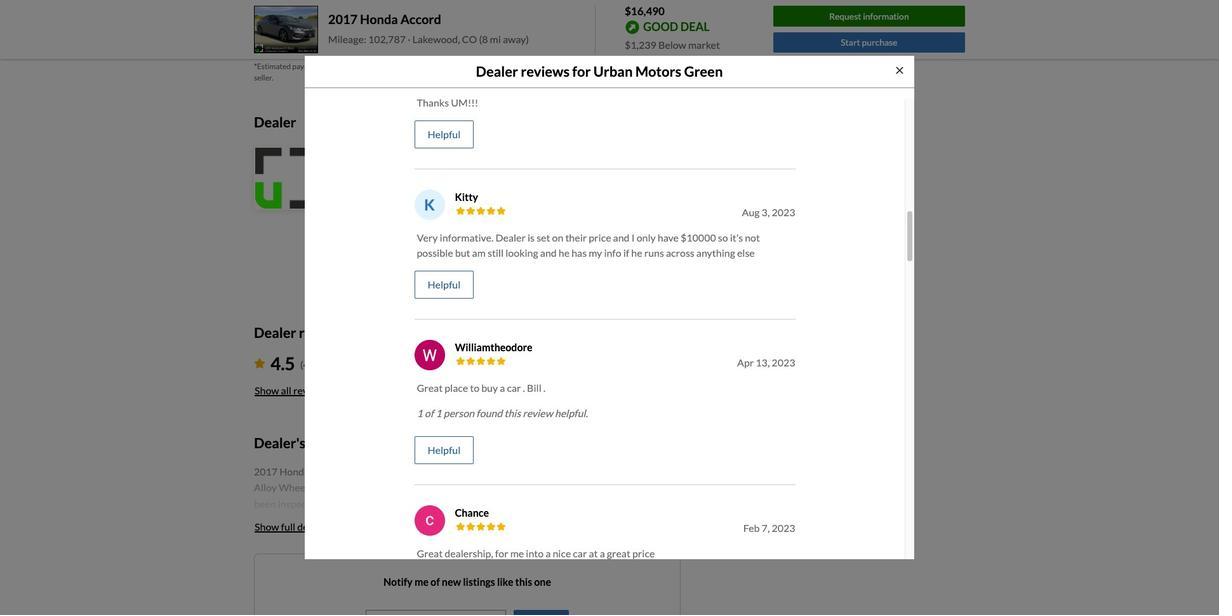 Task type: vqa. For each thing, say whether or not it's contained in the screenshot.
Mark as favorite link associated with Car Selling & Trading In
no



Task type: describe. For each thing, give the bounding box(es) containing it.
my inside "very informative. dealer is set on their price and i only have $10000 so it's not possible but am still looking and he has my info if he runs across anything else"
[[589, 247, 602, 259]]

*estimated payments are for informational purposes only, and do not represent a financing offer or guarantee of credit from the seller.
[[254, 62, 674, 83]]

7,
[[762, 523, 770, 535]]

or
[[571, 62, 579, 71]]

their
[[565, 232, 587, 244]]

show for dealer's
[[255, 521, 279, 533]]

wadsworth
[[353, 207, 405, 219]]

request
[[829, 11, 861, 21]]

2 vertical spatial of
[[431, 576, 440, 588]]

across
[[666, 247, 695, 259]]

0 horizontal spatial urban
[[328, 147, 363, 162]]

bill
[[527, 382, 542, 394]]

dealer's
[[254, 435, 306, 452]]

into
[[526, 548, 544, 560]]

caret down image
[[444, 170, 450, 181]]

co inside 2017 honda accord mileage: 102,787 · lakewood, co (8 mi away)
[[462, 33, 477, 45]]

k
[[424, 196, 435, 214]]

crosstrek
[[717, 81, 761, 93]]

only,
[[429, 62, 444, 71]]

dealer for dealer reviews for urban motors green
[[476, 63, 518, 80]]

3,
[[762, 206, 770, 218]]

description inside button
[[297, 521, 347, 533]]

1 horizontal spatial car
[[573, 548, 587, 560]]

market
[[688, 38, 720, 50]]

info
[[604, 247, 622, 259]]

$1,239 below market
[[625, 38, 720, 50]]

Email address email field
[[366, 611, 505, 616]]

reviews inside button
[[293, 385, 328, 397]]

(8
[[479, 33, 488, 45]]

informational
[[350, 62, 395, 71]]

1 . from the left
[[523, 382, 525, 394]]

102,787
[[368, 33, 406, 45]]

very informative. dealer is set on their price and i only have $10000 so it's not possible but am still looking and he has my info if he runs across anything else
[[417, 232, 760, 259]]

in
[[658, 81, 666, 93]]

runs
[[644, 247, 664, 259]]

helpful button for kitty
[[414, 271, 474, 299]]

new
[[442, 576, 461, 588]]

williamtheodore image
[[414, 340, 445, 371]]

2017 honda accord image
[[254, 5, 318, 53]]

offer
[[554, 62, 570, 71]]

all members were very friendly and helpful. i drove off in my subaru crosstrek today! thanks um!!!
[[417, 81, 792, 109]]

2023 for apr 13, 2023
[[772, 357, 795, 369]]

like
[[497, 576, 513, 588]]

nice
[[553, 548, 571, 560]]

dealer reviews
[[254, 324, 348, 342]]

closes at 7:00 pm
[[359, 169, 439, 182]]

pm
[[423, 169, 439, 182]]

feb
[[743, 523, 760, 535]]

only
[[637, 232, 656, 244]]

apr
[[737, 357, 754, 369]]

good deal
[[643, 19, 710, 33]]

helpful button for williamtheodore
[[414, 437, 474, 465]]

request information button
[[773, 6, 965, 26]]

seller.
[[254, 73, 273, 83]]

to
[[470, 382, 480, 394]]

reviews for dealer reviews for urban motors green
[[521, 63, 570, 80]]

am
[[472, 247, 486, 259]]

$16,490
[[625, 4, 665, 18]]

7:00
[[401, 169, 421, 182]]

2 . from the left
[[543, 382, 546, 394]]

reviews)
[[317, 359, 355, 371]]

buy
[[481, 382, 498, 394]]

anything
[[697, 247, 735, 259]]

great place to buy a car . bill .
[[417, 382, 546, 394]]

1 he from the left
[[559, 247, 570, 259]]

show all reviews button
[[254, 377, 329, 405]]

aug 3, 2023
[[742, 206, 795, 218]]

0 vertical spatial description
[[308, 435, 379, 452]]

urban motors green link
[[328, 147, 445, 162]]

4.5 (45 reviews)
[[271, 353, 355, 375]]

found
[[476, 408, 502, 420]]

the
[[663, 62, 674, 71]]

view financing options button
[[475, 16, 612, 46]]

2017 honda accord mileage: 102,787 · lakewood, co (8 mi away)
[[328, 12, 529, 45]]

very
[[499, 81, 519, 93]]

and up the if
[[613, 232, 630, 244]]

below
[[658, 38, 686, 50]]

were
[[474, 81, 497, 93]]

i inside the all members were very friendly and helpful. i drove off in my subaru crosstrek today! thanks um!!!
[[611, 81, 614, 93]]

me inside k "dialog"
[[510, 548, 524, 560]]

information
[[302, 596, 355, 608]]

2 1 from the left
[[436, 408, 442, 420]]

at inside k "dialog"
[[589, 548, 598, 560]]

1655 wadsworth blvd , lakewood, co 80214
[[328, 207, 527, 219]]

,
[[427, 207, 429, 219]]

start purchase for start purchase button to the right
[[841, 37, 898, 48]]

0 horizontal spatial car
[[507, 382, 521, 394]]

good
[[643, 19, 678, 33]]

so
[[718, 232, 728, 244]]

1 vertical spatial lakewood,
[[431, 207, 479, 219]]

show for dealer
[[255, 385, 279, 397]]

purposes
[[397, 62, 427, 71]]

feb 7, 2023
[[743, 523, 795, 535]]

financing inside *estimated payments are for informational purposes only, and do not represent a financing offer or guarantee of credit from the seller.
[[522, 62, 552, 71]]

green inside k "dialog"
[[684, 63, 723, 80]]

a inside *estimated payments are for informational purposes only, and do not represent a financing offer or guarantee of credit from the seller.
[[516, 62, 520, 71]]

set
[[537, 232, 550, 244]]

closes at 7:00 pm button
[[328, 169, 450, 182]]

guarantee
[[580, 62, 614, 71]]

aug
[[742, 206, 760, 218]]

williamtheodore
[[455, 342, 533, 354]]

today!
[[763, 81, 792, 93]]

view
[[493, 24, 516, 36]]

helpful for kitty
[[428, 279, 461, 291]]

my inside the all members were very friendly and helpful. i drove off in my subaru crosstrek today! thanks um!!!
[[668, 81, 681, 93]]

of inside *estimated payments are for informational purposes only, and do not represent a financing offer or guarantee of credit from the seller.
[[616, 62, 622, 71]]

start purchase for leftmost start purchase button
[[359, 24, 424, 36]]

2017
[[328, 12, 358, 27]]

great
[[607, 548, 631, 560]]

0 horizontal spatial start purchase button
[[323, 16, 460, 46]]

great for great dealership, for me into a nice car at a great price
[[417, 548, 443, 560]]

close modal dealer reviews for urban motors green image
[[895, 65, 905, 75]]

urban motors green image
[[255, 148, 316, 209]]

friendly
[[521, 81, 555, 93]]

listings
[[463, 576, 495, 588]]

notify
[[384, 576, 413, 588]]



Task type: locate. For each thing, give the bounding box(es) containing it.
person
[[444, 408, 474, 420]]

0 vertical spatial co
[[462, 33, 477, 45]]

2 helpful button from the top
[[414, 271, 474, 299]]

dealer down seller.
[[254, 114, 296, 131]]

urban motors green
[[328, 147, 445, 162]]

a right into
[[546, 548, 551, 560]]

0 vertical spatial great
[[417, 382, 443, 394]]

this right found
[[504, 408, 521, 420]]

0 horizontal spatial 1
[[417, 408, 423, 420]]

0 vertical spatial me
[[510, 548, 524, 560]]

dealer for dealer reviews
[[254, 324, 296, 342]]

1 vertical spatial purchase
[[862, 37, 898, 48]]

1 horizontal spatial he
[[631, 247, 642, 259]]

start down request
[[841, 37, 860, 48]]

dealership,
[[445, 548, 493, 560]]

my right has
[[589, 247, 602, 259]]

helpful button down possible
[[414, 271, 474, 299]]

2023 right 13,
[[772, 357, 795, 369]]

0 horizontal spatial he
[[559, 247, 570, 259]]

not right it's
[[745, 232, 760, 244]]

price right great
[[633, 548, 655, 560]]

0 horizontal spatial at
[[390, 169, 399, 182]]

0 vertical spatial show
[[255, 385, 279, 397]]

represent
[[482, 62, 515, 71]]

1 vertical spatial helpful.
[[555, 408, 588, 420]]

dealer reviews for urban motors green
[[476, 63, 723, 80]]

1 helpful from the top
[[428, 128, 461, 140]]

apr 13, 2023
[[737, 357, 795, 369]]

at left 7:00
[[390, 169, 399, 182]]

1 vertical spatial start purchase
[[841, 37, 898, 48]]

1 vertical spatial reviews
[[299, 324, 348, 342]]

0 vertical spatial helpful
[[428, 128, 461, 140]]

helpful. right review
[[555, 408, 588, 420]]

away)
[[503, 33, 529, 45]]

0 vertical spatial purchase
[[383, 24, 424, 36]]

of left credit
[[616, 62, 622, 71]]

0 vertical spatial price
[[589, 232, 611, 244]]

a right represent
[[516, 62, 520, 71]]

helpful button
[[414, 121, 474, 149], [414, 271, 474, 299], [414, 437, 474, 465]]

a left great
[[600, 548, 605, 560]]

4.5
[[271, 353, 295, 375]]

1 horizontal spatial purchase
[[862, 37, 898, 48]]

show
[[255, 385, 279, 397], [255, 521, 279, 533]]

not inside "very informative. dealer is set on their price and i only have $10000 so it's not possible but am still looking and he has my info if he runs across anything else"
[[745, 232, 760, 244]]

0 horizontal spatial not
[[469, 62, 481, 71]]

0 vertical spatial this
[[504, 408, 521, 420]]

and inside the all members were very friendly and helpful. i drove off in my subaru crosstrek today! thanks um!!!
[[557, 81, 574, 93]]

all
[[281, 385, 291, 397]]

1 horizontal spatial motors
[[635, 63, 682, 80]]

$1,239
[[625, 38, 657, 50]]

additional information
[[254, 596, 355, 608]]

this
[[504, 408, 521, 420], [515, 576, 532, 588]]

1 of 1 person found this review helpful.
[[417, 408, 588, 420]]

0 vertical spatial my
[[668, 81, 681, 93]]

dealer for dealer
[[254, 114, 296, 131]]

thanks
[[417, 96, 449, 109]]

dealer up were on the left top of page
[[476, 63, 518, 80]]

me right notify
[[415, 576, 429, 588]]

members
[[431, 81, 473, 93]]

and down set on the left
[[540, 247, 557, 259]]

of left new at the left bottom of the page
[[431, 576, 440, 588]]

k dialog
[[305, 19, 914, 616]]

of inside k "dialog"
[[425, 408, 434, 420]]

1 horizontal spatial 1
[[436, 408, 442, 420]]

start purchase
[[359, 24, 424, 36], [841, 37, 898, 48]]

1 horizontal spatial green
[[684, 63, 723, 80]]

dealer inside "very informative. dealer is set on their price and i only have $10000 so it's not possible but am still looking and he has my info if he runs across anything else"
[[496, 232, 526, 244]]

reviews up 4.5 (45 reviews)
[[299, 324, 348, 342]]

car left the bill
[[507, 382, 521, 394]]

for
[[339, 62, 349, 71], [572, 63, 591, 80], [495, 548, 508, 560]]

reviews up friendly
[[521, 63, 570, 80]]

start
[[359, 24, 381, 36], [841, 37, 860, 48]]

payments
[[292, 62, 325, 71]]

1 horizontal spatial me
[[510, 548, 524, 560]]

1 vertical spatial helpful
[[428, 279, 461, 291]]

full
[[281, 521, 295, 533]]

3 helpful from the top
[[428, 444, 461, 457]]

are
[[326, 62, 337, 71]]

3 helpful button from the top
[[414, 437, 474, 465]]

it's
[[730, 232, 743, 244]]

0 horizontal spatial my
[[589, 247, 602, 259]]

dealer up looking
[[496, 232, 526, 244]]

me left into
[[510, 548, 524, 560]]

motors up 'closes at 7:00 pm' button
[[366, 147, 408, 162]]

show left full
[[255, 521, 279, 533]]

helpful. inside the all members were very friendly and helpful. i drove off in my subaru crosstrek today! thanks um!!!
[[576, 81, 609, 93]]

motors up in
[[635, 63, 682, 80]]

0 vertical spatial not
[[469, 62, 481, 71]]

um!!!
[[451, 96, 478, 109]]

(45
[[300, 359, 315, 371]]

1 horizontal spatial start
[[841, 37, 860, 48]]

not inside *estimated payments are for informational purposes only, and do not represent a financing offer or guarantee of credit from the seller.
[[469, 62, 481, 71]]

accord
[[400, 12, 441, 27]]

2 he from the left
[[631, 247, 642, 259]]

0 horizontal spatial co
[[462, 33, 477, 45]]

0 horizontal spatial start purchase
[[359, 24, 424, 36]]

2023 for feb 7, 2023
[[772, 523, 795, 535]]

looking
[[506, 247, 538, 259]]

2 2023 from the top
[[772, 357, 795, 369]]

helpful.
[[576, 81, 609, 93], [555, 408, 588, 420]]

motors
[[635, 63, 682, 80], [366, 147, 408, 162]]

1 vertical spatial me
[[415, 576, 429, 588]]

1 vertical spatial green
[[410, 147, 445, 162]]

1 vertical spatial my
[[589, 247, 602, 259]]

from
[[645, 62, 661, 71]]

1 horizontal spatial for
[[495, 548, 508, 560]]

show full description
[[255, 521, 347, 533]]

and down the offer
[[557, 81, 574, 93]]

reviews right the all
[[293, 385, 328, 397]]

for for great dealership, for me into a nice car at a great price
[[495, 548, 508, 560]]

1 horizontal spatial start purchase
[[841, 37, 898, 48]]

helpful down person
[[428, 444, 461, 457]]

of left person
[[425, 408, 434, 420]]

2 horizontal spatial for
[[572, 63, 591, 80]]

informative.
[[440, 232, 494, 244]]

reviews inside k "dialog"
[[521, 63, 570, 80]]

financing up friendly
[[522, 62, 552, 71]]

1 horizontal spatial not
[[745, 232, 760, 244]]

1 horizontal spatial i
[[632, 232, 635, 244]]

0 vertical spatial start purchase
[[359, 24, 424, 36]]

2023 right '7,'
[[772, 523, 795, 535]]

co left 80214
[[481, 207, 496, 219]]

0 vertical spatial of
[[616, 62, 622, 71]]

2 vertical spatial 2023
[[772, 523, 795, 535]]

2 vertical spatial helpful
[[428, 444, 461, 457]]

price inside "very informative. dealer is set on their price and i only have $10000 so it's not possible but am still looking and he has my info if he runs across anything else"
[[589, 232, 611, 244]]

0 vertical spatial lakewood,
[[412, 33, 460, 45]]

show left the all
[[255, 385, 279, 397]]

1 vertical spatial helpful button
[[414, 271, 474, 299]]

this right like
[[515, 576, 532, 588]]

0 vertical spatial urban
[[594, 63, 633, 80]]

1655
[[328, 207, 351, 219]]

for inside *estimated payments are for informational purposes only, and do not represent a financing offer or guarantee of credit from the seller.
[[339, 62, 349, 71]]

view financing options
[[493, 24, 594, 36]]

0 horizontal spatial start
[[359, 24, 381, 36]]

0 vertical spatial reviews
[[521, 63, 570, 80]]

for right are
[[339, 62, 349, 71]]

possible
[[417, 247, 453, 259]]

0 horizontal spatial .
[[523, 382, 525, 394]]

helpful. down dealer reviews for urban motors green
[[576, 81, 609, 93]]

at left great
[[589, 548, 598, 560]]

if
[[623, 247, 629, 259]]

for right the offer
[[572, 63, 591, 80]]

1 vertical spatial price
[[633, 548, 655, 560]]

0 vertical spatial 2023
[[772, 206, 795, 218]]

urban up closes
[[328, 147, 363, 162]]

lakewood, down accord
[[412, 33, 460, 45]]

0 vertical spatial i
[[611, 81, 614, 93]]

urban up 'drove'
[[594, 63, 633, 80]]

i left only
[[632, 232, 635, 244]]

2 show from the top
[[255, 521, 279, 533]]

purchase for start purchase button to the right
[[862, 37, 898, 48]]

chance
[[455, 507, 489, 519]]

helpful button down thanks
[[414, 121, 474, 149]]

star image
[[254, 359, 265, 369]]

0 vertical spatial car
[[507, 382, 521, 394]]

3 2023 from the top
[[772, 523, 795, 535]]

helpful down possible
[[428, 279, 461, 291]]

2023
[[772, 206, 795, 218], [772, 357, 795, 369], [772, 523, 795, 535]]

0 vertical spatial financing
[[518, 24, 558, 36]]

dealer's description
[[254, 435, 379, 452]]

deal
[[681, 19, 710, 33]]

a
[[516, 62, 520, 71], [500, 382, 505, 394], [546, 548, 551, 560], [600, 548, 605, 560]]

0 horizontal spatial purchase
[[383, 24, 424, 36]]

0 vertical spatial start
[[359, 24, 381, 36]]

request information
[[829, 11, 909, 21]]

1 show from the top
[[255, 385, 279, 397]]

1 1 from the left
[[417, 408, 423, 420]]

he right the if
[[631, 247, 642, 259]]

blvd
[[407, 207, 427, 219]]

0 vertical spatial helpful button
[[414, 121, 474, 149]]

2 helpful from the top
[[428, 279, 461, 291]]

1 vertical spatial at
[[589, 548, 598, 560]]

0 vertical spatial motors
[[635, 63, 682, 80]]

still
[[488, 247, 504, 259]]

. right the bill
[[543, 382, 546, 394]]

i inside "very informative. dealer is set on their price and i only have $10000 so it's not possible but am still looking and he has my info if he runs across anything else"
[[632, 232, 635, 244]]

great left the place
[[417, 382, 443, 394]]

1 vertical spatial description
[[297, 521, 347, 533]]

1 helpful button from the top
[[414, 121, 474, 149]]

my
[[668, 81, 681, 93], [589, 247, 602, 259]]

1 vertical spatial urban
[[328, 147, 363, 162]]

13,
[[756, 357, 770, 369]]

honda
[[360, 12, 398, 27]]

motors inside k "dialog"
[[635, 63, 682, 80]]

but
[[455, 247, 470, 259]]

show full description button
[[254, 514, 348, 541]]

1 vertical spatial motors
[[366, 147, 408, 162]]

0 horizontal spatial me
[[415, 576, 429, 588]]

1 horizontal spatial co
[[481, 207, 496, 219]]

1 2023 from the top
[[772, 206, 795, 218]]

1
[[417, 408, 423, 420], [436, 408, 442, 420]]

1 horizontal spatial .
[[543, 382, 546, 394]]

1 vertical spatial financing
[[522, 62, 552, 71]]

and inside *estimated payments are for informational purposes only, and do not represent a financing offer or guarantee of credit from the seller.
[[446, 62, 458, 71]]

this inside k "dialog"
[[504, 408, 521, 420]]

1 vertical spatial of
[[425, 408, 434, 420]]

reviews
[[521, 63, 570, 80], [299, 324, 348, 342], [293, 385, 328, 397]]

is
[[528, 232, 535, 244]]

he left has
[[559, 247, 570, 259]]

for up like
[[495, 548, 508, 560]]

1 vertical spatial 2023
[[772, 357, 795, 369]]

green up pm
[[410, 147, 445, 162]]

mi
[[490, 33, 501, 45]]

0 vertical spatial green
[[684, 63, 723, 80]]

2023 right the 3,
[[772, 206, 795, 218]]

1 vertical spatial this
[[515, 576, 532, 588]]

1 horizontal spatial at
[[589, 548, 598, 560]]

1 vertical spatial start
[[841, 37, 860, 48]]

1 vertical spatial co
[[481, 207, 496, 219]]

helpful button down person
[[414, 437, 474, 465]]

my right in
[[668, 81, 681, 93]]

0 horizontal spatial price
[[589, 232, 611, 244]]

0 horizontal spatial green
[[410, 147, 445, 162]]

0 horizontal spatial motors
[[366, 147, 408, 162]]

for for dealer reviews for urban motors green
[[572, 63, 591, 80]]

has
[[572, 247, 587, 259]]

purchase
[[383, 24, 424, 36], [862, 37, 898, 48]]

0 horizontal spatial i
[[611, 81, 614, 93]]

0 horizontal spatial for
[[339, 62, 349, 71]]

he
[[559, 247, 570, 259], [631, 247, 642, 259]]

2 vertical spatial helpful button
[[414, 437, 474, 465]]

and left do
[[446, 62, 458, 71]]

1 horizontal spatial start purchase button
[[773, 32, 965, 53]]

place
[[445, 382, 468, 394]]

1 horizontal spatial my
[[668, 81, 681, 93]]

helpful down thanks
[[428, 128, 461, 140]]

1 horizontal spatial urban
[[594, 63, 633, 80]]

purchase for leftmost start purchase button
[[383, 24, 424, 36]]

great for great place to buy a car . bill .
[[417, 382, 443, 394]]

do
[[459, 62, 468, 71]]

financing inside view financing options button
[[518, 24, 558, 36]]

urban inside k "dialog"
[[594, 63, 633, 80]]

start right 2017
[[359, 24, 381, 36]]

reviews for dealer reviews
[[299, 324, 348, 342]]

co
[[462, 33, 477, 45], [481, 207, 496, 219]]

1 vertical spatial car
[[573, 548, 587, 560]]

a right buy
[[500, 382, 505, 394]]

not right do
[[469, 62, 481, 71]]

co left (8
[[462, 33, 477, 45]]

lakewood, down kitty at top left
[[431, 207, 479, 219]]

car right nice
[[573, 548, 587, 560]]

dealer up the 4.5
[[254, 324, 296, 342]]

lakewood, inside 2017 honda accord mileage: 102,787 · lakewood, co (8 mi away)
[[412, 33, 460, 45]]

green up subaru
[[684, 63, 723, 80]]

1 vertical spatial show
[[255, 521, 279, 533]]

0 vertical spatial helpful.
[[576, 81, 609, 93]]

1 vertical spatial not
[[745, 232, 760, 244]]

closes
[[359, 169, 388, 182]]

1 vertical spatial i
[[632, 232, 635, 244]]

2023 for aug 3, 2023
[[772, 206, 795, 218]]

helpful for williamtheodore
[[428, 444, 461, 457]]

great dealership, for me into a nice car at a great price
[[417, 548, 655, 560]]

80214
[[498, 207, 527, 219]]

1 great from the top
[[417, 382, 443, 394]]

$10000
[[681, 232, 716, 244]]

very
[[417, 232, 438, 244]]

green
[[684, 63, 723, 80], [410, 147, 445, 162]]

1 horizontal spatial price
[[633, 548, 655, 560]]

2 great from the top
[[417, 548, 443, 560]]

0 vertical spatial at
[[390, 169, 399, 182]]

great down chance icon
[[417, 548, 443, 560]]

1 vertical spatial great
[[417, 548, 443, 560]]

of
[[616, 62, 622, 71], [425, 408, 434, 420], [431, 576, 440, 588]]

financing right view at top left
[[518, 24, 558, 36]]

. left the bill
[[523, 382, 525, 394]]

chance image
[[414, 506, 445, 537]]

2 vertical spatial reviews
[[293, 385, 328, 397]]

price up info
[[589, 232, 611, 244]]

i left 'drove'
[[611, 81, 614, 93]]

·
[[408, 33, 411, 45]]



